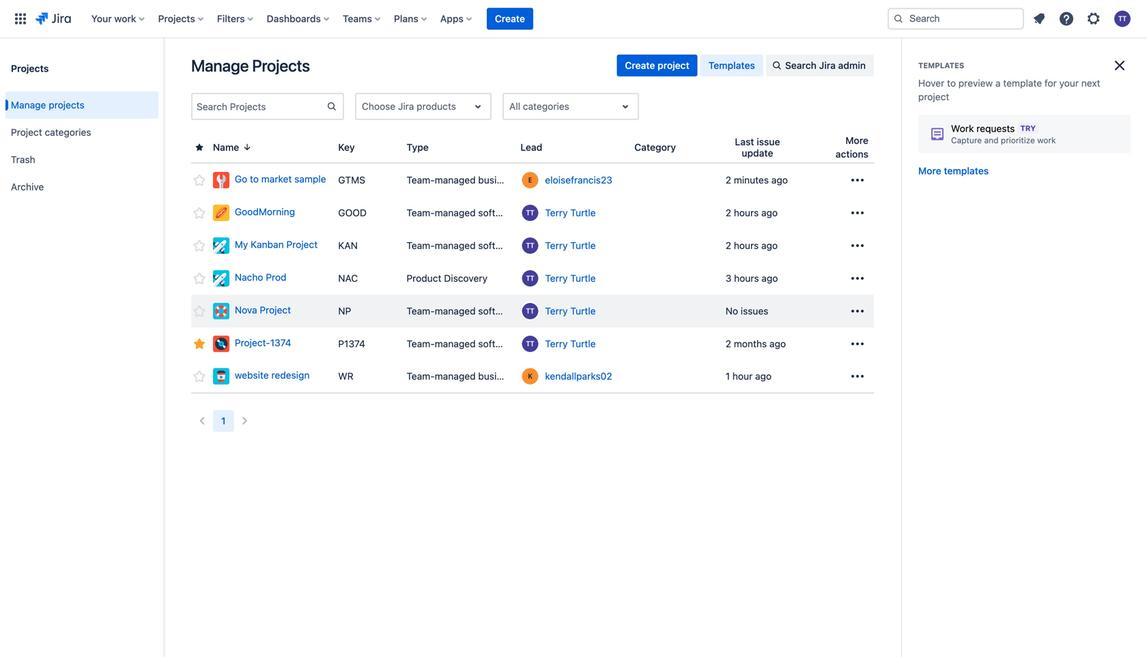 Task type: locate. For each thing, give the bounding box(es) containing it.
kendallparks02
[[545, 371, 612, 382]]

star project-1374 image
[[191, 336, 208, 352]]

1 vertical spatial business
[[478, 371, 517, 382]]

create right apps popup button
[[495, 13, 525, 24]]

1 vertical spatial hours
[[734, 240, 759, 251]]

templates
[[944, 165, 989, 177]]

3 turtle from the top
[[570, 273, 596, 284]]

0 vertical spatial more
[[846, 135, 869, 146]]

nova project link
[[213, 303, 327, 320]]

4 team- from the top
[[407, 306, 435, 317]]

1 horizontal spatial more
[[919, 165, 942, 177]]

2 for kan
[[726, 240, 731, 251]]

2 terry from the top
[[545, 240, 568, 251]]

turtle for nac
[[570, 273, 596, 284]]

1 left 'hour'
[[726, 371, 730, 382]]

2 turtle from the top
[[570, 240, 596, 251]]

terry for np
[[545, 306, 568, 317]]

2 terry turtle button from the top
[[521, 236, 624, 255]]

business for eloisefrancis23
[[478, 174, 517, 186]]

to right the 'go'
[[250, 174, 259, 185]]

1 vertical spatial create
[[625, 60, 655, 71]]

product discovery
[[407, 273, 488, 284]]

2 hours ago down minutes
[[726, 207, 778, 219]]

category button
[[629, 140, 693, 155]]

more up actions
[[846, 135, 869, 146]]

0 horizontal spatial to
[[250, 174, 259, 185]]

hover to preview a template for your next project
[[919, 78, 1101, 102]]

1 2 hours ago from the top
[[726, 207, 778, 219]]

manage projects
[[191, 56, 310, 75]]

1 terry from the top
[[545, 207, 568, 219]]

managed
[[435, 174, 476, 186], [435, 207, 476, 219], [435, 240, 476, 251], [435, 306, 476, 317], [435, 338, 476, 350], [435, 371, 476, 382]]

project up 'trash'
[[11, 127, 42, 138]]

filters
[[217, 13, 245, 24]]

0 horizontal spatial work
[[114, 13, 136, 24]]

0 vertical spatial 1
[[726, 371, 730, 382]]

appswitcher icon image
[[12, 11, 29, 27]]

terry turtle button for np
[[521, 302, 624, 321]]

work right prioritize
[[1037, 136, 1056, 145]]

turtle for good
[[570, 207, 596, 219]]

hours down minutes
[[734, 207, 759, 219]]

work right your
[[114, 13, 136, 24]]

terry for kan
[[545, 240, 568, 251]]

templates inside templates button
[[709, 60, 755, 71]]

1 vertical spatial team-managed business
[[407, 371, 517, 382]]

terry turtle button
[[521, 204, 624, 223], [521, 236, 624, 255], [521, 269, 624, 288], [521, 302, 624, 321], [521, 335, 624, 354]]

1 business from the top
[[478, 174, 517, 186]]

2 vertical spatial more image
[[850, 336, 866, 352]]

terry turtle link for np
[[545, 305, 596, 318]]

star go to market sample image
[[191, 172, 208, 188]]

ago for kan
[[761, 240, 778, 251]]

hours right "3"
[[734, 273, 759, 284]]

0 vertical spatial more image
[[850, 270, 866, 287]]

2 2 from the top
[[726, 207, 731, 219]]

1 horizontal spatial projects
[[158, 13, 195, 24]]

2 hours ago up 3 hours ago
[[726, 240, 778, 251]]

group containing manage projects
[[5, 87, 158, 205]]

2 managed from the top
[[435, 207, 476, 219]]

for
[[1045, 78, 1057, 89]]

2 2 hours ago from the top
[[726, 240, 778, 251]]

software for good
[[478, 207, 517, 219]]

terry turtle
[[545, 207, 596, 219], [545, 240, 596, 251], [545, 273, 596, 284], [545, 306, 596, 317], [545, 338, 596, 350]]

go
[[235, 174, 247, 185]]

2 business from the top
[[478, 371, 517, 382]]

ago up 3 hours ago
[[761, 240, 778, 251]]

hours for kan
[[734, 240, 759, 251]]

1 horizontal spatial jira
[[819, 60, 836, 71]]

1 vertical spatial to
[[250, 174, 259, 185]]

4 terry turtle from the top
[[545, 306, 596, 317]]

1 horizontal spatial create
[[625, 60, 655, 71]]

create
[[495, 13, 525, 24], [625, 60, 655, 71]]

minutes
[[734, 174, 769, 186]]

1 horizontal spatial group
[[617, 55, 874, 76]]

4 more image from the top
[[850, 368, 866, 385]]

0 vertical spatial create
[[495, 13, 525, 24]]

1 inside "button"
[[221, 416, 226, 427]]

manage down filters
[[191, 56, 249, 75]]

5 terry turtle from the top
[[545, 338, 596, 350]]

4 terry turtle link from the top
[[545, 305, 596, 318]]

3 terry turtle button from the top
[[521, 269, 624, 288]]

3 team-managed software from the top
[[407, 306, 517, 317]]

trash link
[[5, 146, 158, 173]]

p1374
[[338, 338, 365, 350]]

0 vertical spatial to
[[947, 78, 956, 89]]

projects up search projects text field
[[252, 56, 310, 75]]

3 2 from the top
[[726, 240, 731, 251]]

1 horizontal spatial project
[[919, 91, 950, 102]]

jira image
[[36, 11, 71, 27], [36, 11, 71, 27]]

jira inside button
[[819, 60, 836, 71]]

1 hour ago
[[726, 371, 772, 382]]

project inside hover to preview a template for your next project
[[919, 91, 950, 102]]

3 terry from the top
[[545, 273, 568, 284]]

website
[[235, 370, 269, 381]]

create inside create project button
[[625, 60, 655, 71]]

teams
[[343, 13, 372, 24]]

project
[[658, 60, 690, 71], [919, 91, 950, 102]]

turtle
[[570, 207, 596, 219], [570, 240, 596, 251], [570, 273, 596, 284], [570, 306, 596, 317], [570, 338, 596, 350]]

sidebar navigation image
[[149, 55, 179, 82]]

2 hours ago
[[726, 207, 778, 219], [726, 240, 778, 251]]

manage up project categories
[[11, 99, 46, 111]]

team-managed software for good
[[407, 207, 517, 219]]

more image for kan
[[850, 238, 866, 254]]

terry turtle for kan
[[545, 240, 596, 251]]

1 horizontal spatial 1
[[726, 371, 730, 382]]

1 horizontal spatial to
[[947, 78, 956, 89]]

terry turtle for np
[[545, 306, 596, 317]]

2 more image from the top
[[850, 303, 866, 320]]

0 horizontal spatial jira
[[398, 101, 414, 112]]

work
[[114, 13, 136, 24], [1037, 136, 1056, 145]]

preview
[[959, 78, 993, 89]]

3 software from the top
[[478, 306, 517, 317]]

more inside "more actions"
[[846, 135, 869, 146]]

projects button
[[154, 8, 209, 30]]

website redesign link
[[213, 368, 327, 385]]

6 team- from the top
[[407, 371, 435, 382]]

1 vertical spatial more image
[[850, 303, 866, 320]]

0 horizontal spatial group
[[5, 87, 158, 205]]

1 2 from the top
[[726, 174, 731, 186]]

group containing create project
[[617, 55, 874, 76]]

5 team- from the top
[[407, 338, 435, 350]]

terry turtle link for kan
[[545, 239, 596, 253]]

hours up 3 hours ago
[[734, 240, 759, 251]]

manage for manage projects
[[191, 56, 249, 75]]

terry for p1374
[[545, 338, 568, 350]]

1 vertical spatial project
[[286, 239, 318, 250]]

all categories
[[509, 101, 569, 112]]

more left templates
[[919, 165, 942, 177]]

0 vertical spatial project
[[658, 60, 690, 71]]

2
[[726, 174, 731, 186], [726, 207, 731, 219], [726, 240, 731, 251], [726, 338, 731, 350]]

more image for 3 hours ago
[[850, 270, 866, 287]]

ago for p1374
[[770, 338, 786, 350]]

ago
[[772, 174, 788, 186], [761, 207, 778, 219], [761, 240, 778, 251], [762, 273, 778, 284], [770, 338, 786, 350], [755, 371, 772, 382]]

products
[[417, 101, 456, 112]]

2 terry turtle from the top
[[545, 240, 596, 251]]

categories inside project categories link
[[45, 127, 91, 138]]

filters button
[[213, 8, 259, 30]]

discovery
[[444, 273, 488, 284]]

5 terry turtle button from the top
[[521, 335, 624, 354]]

team-managed software
[[407, 207, 517, 219], [407, 240, 517, 251], [407, 306, 517, 317], [407, 338, 517, 350]]

project right 'kanban'
[[286, 239, 318, 250]]

project categories link
[[5, 119, 158, 146]]

nova project
[[235, 305, 291, 316]]

0 horizontal spatial categories
[[45, 127, 91, 138]]

3 terry turtle link from the top
[[545, 272, 596, 285]]

0 vertical spatial business
[[478, 174, 517, 186]]

managed for kan
[[435, 240, 476, 251]]

group for projects
[[5, 87, 158, 205]]

3 terry turtle from the top
[[545, 273, 596, 284]]

1 managed from the top
[[435, 174, 476, 186]]

your profile and settings image
[[1115, 11, 1131, 27]]

0 vertical spatial project
[[11, 127, 42, 138]]

0 horizontal spatial templates
[[709, 60, 755, 71]]

1 software from the top
[[478, 207, 517, 219]]

0 horizontal spatial project
[[658, 60, 690, 71]]

1 horizontal spatial work
[[1037, 136, 1056, 145]]

terry turtle for good
[[545, 207, 596, 219]]

2 team-managed software from the top
[[407, 240, 517, 251]]

name button
[[207, 140, 258, 155]]

2 horizontal spatial projects
[[252, 56, 310, 75]]

4 2 from the top
[[726, 338, 731, 350]]

create button
[[487, 8, 533, 30]]

project down hover
[[919, 91, 950, 102]]

categories
[[523, 101, 569, 112], [45, 127, 91, 138]]

0 horizontal spatial create
[[495, 13, 525, 24]]

terry turtle button for good
[[521, 204, 624, 223]]

team-managed business
[[407, 174, 517, 186], [407, 371, 517, 382]]

capture
[[951, 136, 982, 145]]

1 turtle from the top
[[570, 207, 596, 219]]

templates
[[709, 60, 755, 71], [919, 61, 965, 70]]

4 terry from the top
[[545, 306, 568, 317]]

project right 'nova'
[[260, 305, 291, 316]]

0 vertical spatial group
[[617, 55, 874, 76]]

templates up hover
[[919, 61, 965, 70]]

1 vertical spatial project
[[919, 91, 950, 102]]

2 hours ago for kan
[[726, 240, 778, 251]]

manage for manage projects
[[11, 99, 46, 111]]

0 vertical spatial team-managed business
[[407, 174, 517, 186]]

4 software from the top
[[478, 338, 517, 350]]

team-
[[407, 174, 435, 186], [407, 207, 435, 219], [407, 240, 435, 251], [407, 306, 435, 317], [407, 338, 435, 350], [407, 371, 435, 382]]

work requests try capture and prioritize work
[[951, 123, 1056, 145]]

manage projects
[[11, 99, 84, 111]]

2 for good
[[726, 207, 731, 219]]

2 down 2 minutes ago
[[726, 207, 731, 219]]

jira for choose
[[398, 101, 414, 112]]

projects up sidebar navigation image
[[158, 13, 195, 24]]

None text field
[[509, 100, 512, 113]]

0 vertical spatial 2 hours ago
[[726, 207, 778, 219]]

categories down projects
[[45, 127, 91, 138]]

projects
[[49, 99, 84, 111]]

4 turtle from the top
[[570, 306, 596, 317]]

1 vertical spatial manage
[[11, 99, 46, 111]]

ago right minutes
[[772, 174, 788, 186]]

jira right the choose
[[398, 101, 414, 112]]

managed for np
[[435, 306, 476, 317]]

category
[[635, 142, 676, 153]]

1374
[[270, 337, 291, 349]]

2 for gtms
[[726, 174, 731, 186]]

1 vertical spatial more
[[919, 165, 942, 177]]

work
[[951, 123, 974, 134]]

2 software from the top
[[478, 240, 517, 251]]

ago down 2 minutes ago
[[761, 207, 778, 219]]

categories right "all"
[[523, 101, 569, 112]]

3 managed from the top
[[435, 240, 476, 251]]

4 managed from the top
[[435, 306, 476, 317]]

1 vertical spatial 1
[[221, 416, 226, 427]]

star my kanban project image
[[191, 238, 208, 254]]

terry for nac
[[545, 273, 568, 284]]

1 horizontal spatial templates
[[919, 61, 965, 70]]

2 hours ago for good
[[726, 207, 778, 219]]

0 vertical spatial work
[[114, 13, 136, 24]]

6 managed from the top
[[435, 371, 476, 382]]

0 horizontal spatial more
[[846, 135, 869, 146]]

business
[[478, 174, 517, 186], [478, 371, 517, 382]]

manage
[[191, 56, 249, 75], [11, 99, 46, 111]]

team-managed business for eloisefrancis23
[[407, 174, 517, 186]]

more image
[[850, 270, 866, 287], [850, 303, 866, 320], [850, 336, 866, 352]]

plans
[[394, 13, 418, 24]]

archive
[[11, 181, 44, 193]]

project inside group
[[11, 127, 42, 138]]

plans button
[[390, 8, 432, 30]]

3 team- from the top
[[407, 240, 435, 251]]

manage inside group
[[11, 99, 46, 111]]

hour
[[733, 371, 753, 382]]

0 vertical spatial hours
[[734, 207, 759, 219]]

1 vertical spatial 2 hours ago
[[726, 240, 778, 251]]

search jira admin button
[[766, 55, 874, 76]]

1 terry turtle link from the top
[[545, 206, 596, 220]]

more inside button
[[919, 165, 942, 177]]

hover
[[919, 78, 945, 89]]

good
[[338, 207, 367, 219]]

group
[[617, 55, 874, 76], [5, 87, 158, 205]]

hours
[[734, 207, 759, 219], [734, 240, 759, 251], [734, 273, 759, 284]]

1 horizontal spatial categories
[[523, 101, 569, 112]]

1 team- from the top
[[407, 174, 435, 186]]

all
[[509, 101, 520, 112]]

create for create project
[[625, 60, 655, 71]]

1 vertical spatial jira
[[398, 101, 414, 112]]

2 up "3"
[[726, 240, 731, 251]]

product
[[407, 273, 442, 284]]

0 horizontal spatial 1
[[221, 416, 226, 427]]

search jira admin
[[785, 60, 866, 71]]

last
[[735, 136, 754, 148]]

1 vertical spatial work
[[1037, 136, 1056, 145]]

nacho prod link
[[213, 270, 327, 287]]

1 vertical spatial categories
[[45, 127, 91, 138]]

previous image
[[194, 413, 210, 430]]

0 vertical spatial categories
[[523, 101, 569, 112]]

2 left minutes
[[726, 174, 731, 186]]

1 team-managed business from the top
[[407, 174, 517, 186]]

1 terry turtle button from the top
[[521, 204, 624, 223]]

projects inside dropdown button
[[158, 13, 195, 24]]

more image
[[850, 172, 866, 188], [850, 205, 866, 221], [850, 238, 866, 254], [850, 368, 866, 385]]

5 terry turtle link from the top
[[545, 337, 596, 351]]

1 terry turtle from the top
[[545, 207, 596, 219]]

1 button
[[213, 410, 234, 432]]

projects up manage projects
[[11, 63, 49, 74]]

1 more image from the top
[[850, 270, 866, 287]]

1 team-managed software from the top
[[407, 207, 517, 219]]

1 horizontal spatial manage
[[191, 56, 249, 75]]

2 minutes ago
[[726, 174, 788, 186]]

1 vertical spatial group
[[5, 87, 158, 205]]

to for hover
[[947, 78, 956, 89]]

0 vertical spatial manage
[[191, 56, 249, 75]]

banner
[[0, 0, 1147, 38]]

my kanban project link
[[213, 238, 327, 254]]

terry turtle link
[[545, 206, 596, 220], [545, 239, 596, 253], [545, 272, 596, 285], [545, 305, 596, 318], [545, 337, 596, 351]]

last issue update
[[735, 136, 780, 159]]

5 terry from the top
[[545, 338, 568, 350]]

1 right previous image
[[221, 416, 226, 427]]

3 more image from the top
[[850, 238, 866, 254]]

choose jira products
[[362, 101, 456, 112]]

0 vertical spatial jira
[[819, 60, 836, 71]]

create up open icon
[[625, 60, 655, 71]]

5 turtle from the top
[[570, 338, 596, 350]]

more image for no issues
[[850, 303, 866, 320]]

1
[[726, 371, 730, 382], [221, 416, 226, 427]]

2 team-managed business from the top
[[407, 371, 517, 382]]

to right hover
[[947, 78, 956, 89]]

2 left "months"
[[726, 338, 731, 350]]

4 terry turtle button from the top
[[521, 302, 624, 321]]

open image
[[470, 98, 486, 115]]

terry for good
[[545, 207, 568, 219]]

2 terry turtle link from the top
[[545, 239, 596, 253]]

nac
[[338, 273, 358, 284]]

ago right "months"
[[770, 338, 786, 350]]

templates left the search jira admin icon
[[709, 60, 755, 71]]

star nova project image
[[191, 303, 208, 320]]

more for more actions
[[846, 135, 869, 146]]

work inside 'your work' popup button
[[114, 13, 136, 24]]

nacho prod
[[235, 272, 287, 283]]

create inside create button
[[495, 13, 525, 24]]

0 horizontal spatial manage
[[11, 99, 46, 111]]

to inside hover to preview a template for your next project
[[947, 78, 956, 89]]

categories for project categories
[[45, 127, 91, 138]]

terry turtle button for nac
[[521, 269, 624, 288]]

2 more image from the top
[[850, 205, 866, 221]]

1 more image from the top
[[850, 172, 866, 188]]

5 managed from the top
[[435, 338, 476, 350]]

jira left 'admin'
[[819, 60, 836, 71]]

4 team-managed software from the top
[[407, 338, 517, 350]]

terry
[[545, 207, 568, 219], [545, 240, 568, 251], [545, 273, 568, 284], [545, 306, 568, 317], [545, 338, 568, 350]]

kan
[[338, 240, 358, 251]]

ago up issues
[[762, 273, 778, 284]]

project left templates button
[[658, 60, 690, 71]]

software for kan
[[478, 240, 517, 251]]

2 team- from the top
[[407, 207, 435, 219]]



Task type: vqa. For each thing, say whether or not it's contained in the screenshot.


Task type: describe. For each thing, give the bounding box(es) containing it.
dashboards
[[267, 13, 321, 24]]

3 more image from the top
[[850, 336, 866, 352]]

last issue update button
[[720, 134, 806, 161]]

a
[[996, 78, 1001, 89]]

1 for 1
[[221, 416, 226, 427]]

terry turtle button for kan
[[521, 236, 624, 255]]

close image
[[1112, 57, 1128, 74]]

your work button
[[87, 8, 150, 30]]

terry turtle button for p1374
[[521, 335, 624, 354]]

lead button
[[515, 140, 559, 155]]

team- for kan
[[407, 240, 435, 251]]

Search field
[[888, 8, 1024, 30]]

turtle for kan
[[570, 240, 596, 251]]

key
[[338, 142, 355, 153]]

months
[[734, 338, 767, 350]]

terry turtle for p1374
[[545, 338, 596, 350]]

sample
[[294, 174, 326, 185]]

managed for good
[[435, 207, 476, 219]]

project inside button
[[658, 60, 690, 71]]

terry turtle link for p1374
[[545, 337, 596, 351]]

star goodmorning image
[[191, 205, 208, 221]]

dashboards button
[[263, 8, 335, 30]]

nova
[[235, 305, 257, 316]]

more templates button
[[919, 164, 989, 178]]

software for p1374
[[478, 338, 517, 350]]

banner containing your work
[[0, 0, 1147, 38]]

choose
[[362, 101, 396, 112]]

managed for gtms
[[435, 174, 476, 186]]

lead
[[521, 142, 542, 153]]

template
[[1003, 78, 1042, 89]]

eloisefrancis23 link
[[545, 173, 612, 187]]

archive link
[[5, 173, 158, 201]]

nacho
[[235, 272, 263, 283]]

1 for 1 hour ago
[[726, 371, 730, 382]]

goodmorning link
[[213, 205, 327, 221]]

3 hours ago
[[726, 273, 778, 284]]

star website redesign image
[[191, 368, 208, 385]]

create for create
[[495, 13, 525, 24]]

managed for p1374
[[435, 338, 476, 350]]

hours for good
[[734, 207, 759, 219]]

team-managed software for np
[[407, 306, 517, 317]]

to for go
[[250, 174, 259, 185]]

wr
[[338, 371, 354, 382]]

primary element
[[8, 0, 877, 38]]

settings image
[[1086, 11, 1102, 27]]

your
[[91, 13, 112, 24]]

team-managed software for p1374
[[407, 338, 517, 350]]

redesign
[[271, 370, 310, 381]]

2 vertical spatial project
[[260, 305, 291, 316]]

search
[[785, 60, 817, 71]]

project-1374 link
[[213, 336, 327, 352]]

goodmorning
[[235, 206, 295, 218]]

star nacho prod image
[[191, 270, 208, 287]]

ago right 'hour'
[[755, 371, 772, 382]]

more for more templates
[[919, 165, 942, 177]]

team-managed software for kan
[[407, 240, 517, 251]]

actions
[[836, 149, 869, 160]]

terry turtle for nac
[[545, 273, 596, 284]]

teams button
[[339, 8, 386, 30]]

notifications image
[[1031, 11, 1048, 27]]

update
[[742, 148, 773, 159]]

turtle for p1374
[[570, 338, 596, 350]]

ago for gtms
[[772, 174, 788, 186]]

search image
[[893, 13, 904, 24]]

Search Projects text field
[[193, 97, 326, 116]]

type
[[407, 142, 429, 153]]

your
[[1060, 78, 1079, 89]]

apps
[[440, 13, 464, 24]]

2 vertical spatial hours
[[734, 273, 759, 284]]

team-managed business for kendallparks02
[[407, 371, 517, 382]]

categories for all categories
[[523, 101, 569, 112]]

gtms
[[338, 174, 365, 186]]

2 months ago
[[726, 338, 786, 350]]

team- for np
[[407, 306, 435, 317]]

no
[[726, 306, 738, 317]]

next
[[1082, 78, 1101, 89]]

team- for gtms
[[407, 174, 435, 186]]

more image for gtms
[[850, 172, 866, 188]]

create project button
[[617, 55, 698, 76]]

next image
[[237, 413, 253, 430]]

0 horizontal spatial projects
[[11, 63, 49, 74]]

go to market sample
[[235, 174, 326, 185]]

help image
[[1059, 11, 1075, 27]]

website redesign
[[235, 370, 310, 381]]

kanban
[[251, 239, 284, 250]]

my
[[235, 239, 248, 250]]

team- for wr
[[407, 371, 435, 382]]

my kanban project
[[235, 239, 318, 250]]

prioritize
[[1001, 136, 1035, 145]]

terry turtle link for good
[[545, 206, 596, 220]]

eloisefrancis23 button
[[521, 171, 624, 190]]

ago for good
[[761, 207, 778, 219]]

market
[[261, 174, 292, 185]]

try
[[1021, 124, 1036, 133]]

team- for p1374
[[407, 338, 435, 350]]

project-1374
[[235, 337, 291, 349]]

managed for wr
[[435, 371, 476, 382]]

3
[[726, 273, 732, 284]]

more image for good
[[850, 205, 866, 221]]

team- for good
[[407, 207, 435, 219]]

project-
[[235, 337, 270, 349]]

manage projects link
[[5, 92, 158, 119]]

np
[[338, 306, 351, 317]]

more actions
[[836, 135, 869, 160]]

business for kendallparks02
[[478, 371, 517, 382]]

turtle for np
[[570, 306, 596, 317]]

apps button
[[436, 8, 477, 30]]

no issues
[[726, 306, 769, 317]]

and
[[984, 136, 999, 145]]

terry turtle link for nac
[[545, 272, 596, 285]]

jira for search
[[819, 60, 836, 71]]

prod
[[266, 272, 287, 283]]

2 for p1374
[[726, 338, 731, 350]]

name
[[213, 142, 239, 153]]

Choose Jira products text field
[[362, 100, 365, 113]]

eloisefrancis23
[[545, 174, 612, 186]]

open image
[[617, 98, 634, 115]]

go to market sample link
[[213, 172, 327, 188]]

software for np
[[478, 306, 517, 317]]

work inside work requests try capture and prioritize work
[[1037, 136, 1056, 145]]

key button
[[333, 140, 371, 155]]

trash
[[11, 154, 35, 165]]

group for manage projects
[[617, 55, 874, 76]]

more templates
[[919, 165, 989, 177]]

search jira admin image
[[772, 60, 783, 71]]

issues
[[741, 306, 769, 317]]

project categories
[[11, 127, 91, 138]]



